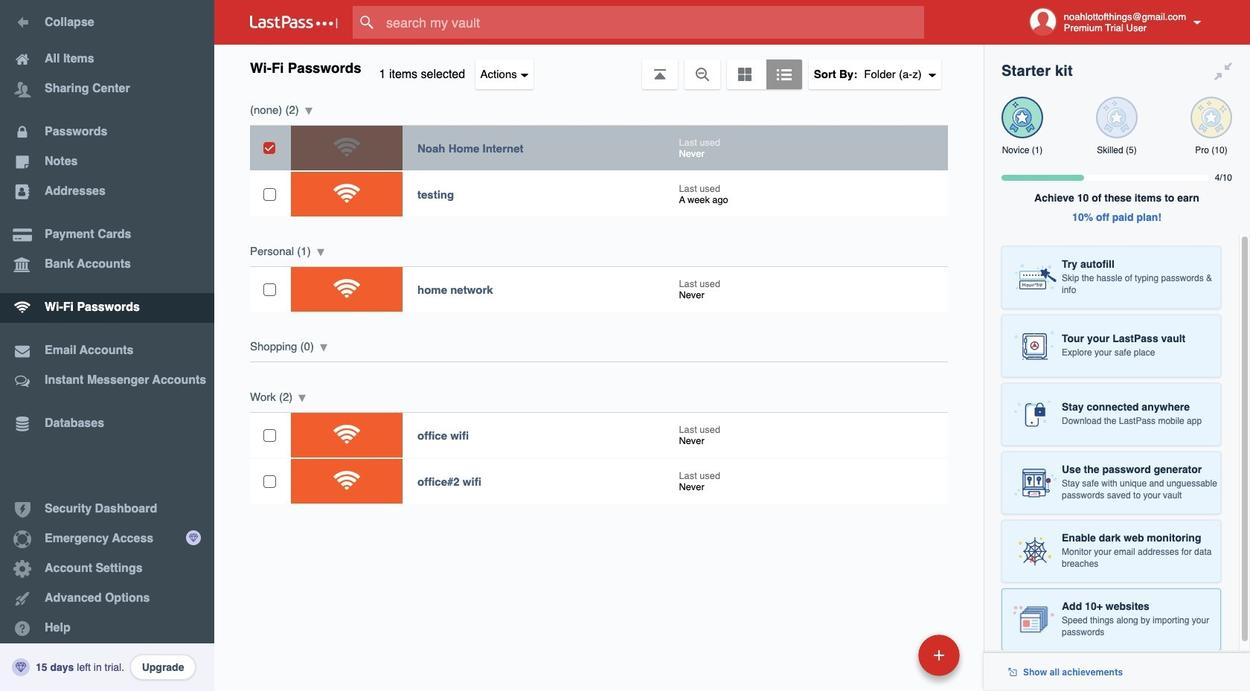Task type: describe. For each thing, give the bounding box(es) containing it.
new item navigation
[[816, 631, 969, 692]]



Task type: locate. For each thing, give the bounding box(es) containing it.
main navigation navigation
[[0, 0, 214, 692]]

vault options navigation
[[214, 45, 984, 89]]

Search search field
[[353, 6, 948, 39]]

search my vault text field
[[353, 6, 948, 39]]

new item element
[[816, 634, 966, 677]]

lastpass image
[[250, 16, 338, 29]]



Task type: vqa. For each thing, say whether or not it's contained in the screenshot.
Main navigation navigation
yes



